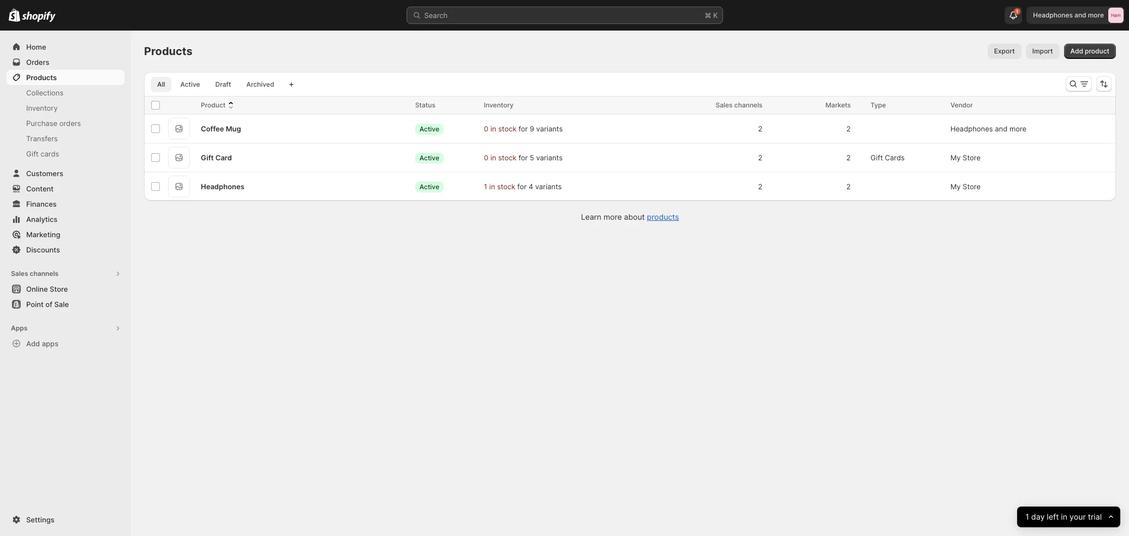 Task type: describe. For each thing, give the bounding box(es) containing it.
day
[[1031, 512, 1045, 522]]

1 day left in your trial button
[[1017, 507, 1121, 528]]

sales inside button
[[11, 270, 28, 278]]

my for 1 in stock for 4 variants
[[951, 182, 961, 191]]

my store for 0 in stock for 5 variants
[[951, 153, 981, 162]]

type
[[871, 101, 886, 109]]

5
[[530, 153, 534, 162]]

coffee mug link
[[201, 123, 241, 134]]

online store button
[[0, 282, 131, 297]]

coffee
[[201, 124, 224, 133]]

purchase orders
[[26, 119, 81, 128]]

draft link
[[209, 77, 238, 92]]

0 vertical spatial sales
[[716, 101, 733, 109]]

store for 0 in stock for 5 variants
[[963, 153, 981, 162]]

content
[[26, 184, 54, 193]]

inventory link
[[7, 100, 124, 116]]

apps
[[42, 340, 58, 348]]

variants for 1 in stock for 4 variants
[[535, 182, 562, 191]]

my for 0 in stock for 5 variants
[[951, 153, 961, 162]]

1 horizontal spatial products
[[144, 45, 192, 58]]

marketing
[[26, 230, 60, 239]]

gift cards
[[871, 153, 905, 162]]

left
[[1047, 512, 1059, 522]]

products inside products link
[[26, 73, 57, 82]]

point
[[26, 300, 44, 309]]

active for headphones
[[420, 183, 439, 191]]

sales channels inside button
[[11, 270, 58, 278]]

inventory inside button
[[484, 101, 514, 109]]

cards
[[885, 153, 905, 162]]

in for 0 in stock for 5 variants
[[491, 153, 496, 162]]

markets
[[826, 101, 851, 109]]

finances
[[26, 200, 57, 209]]

orders
[[59, 119, 81, 128]]

0 horizontal spatial inventory
[[26, 104, 58, 112]]

archived
[[246, 80, 274, 88]]

marketing link
[[7, 227, 124, 242]]

mug
[[226, 124, 241, 133]]

gift cards link
[[7, 146, 124, 162]]

online store link
[[7, 282, 124, 297]]

gift for gift cards
[[871, 153, 883, 162]]

active for coffee mug
[[420, 125, 439, 133]]

vendor button
[[951, 100, 984, 111]]

gift cards
[[26, 150, 59, 158]]

analytics
[[26, 215, 57, 224]]

transfers link
[[7, 131, 124, 146]]

sale
[[54, 300, 69, 309]]

about
[[624, 212, 645, 222]]

product
[[201, 101, 226, 109]]

headphones link
[[201, 181, 244, 192]]

point of sale button
[[0, 297, 131, 312]]

4
[[529, 182, 533, 191]]

apps
[[11, 324, 27, 332]]

trial
[[1088, 512, 1102, 522]]

settings link
[[7, 513, 124, 528]]

import button
[[1026, 44, 1060, 59]]

products
[[647, 212, 679, 222]]

card
[[215, 153, 232, 162]]

store inside button
[[50, 285, 68, 294]]

add apps
[[26, 340, 58, 348]]

settings
[[26, 516, 54, 525]]

import
[[1033, 47, 1053, 55]]

products link
[[647, 212, 679, 222]]

1 vertical spatial headphones
[[951, 124, 993, 133]]

home link
[[7, 39, 124, 55]]

point of sale link
[[7, 297, 124, 312]]

orders
[[26, 58, 49, 67]]

0 vertical spatial headphones
[[1033, 11, 1073, 19]]

variants for 0 in stock for 9 variants
[[536, 124, 563, 133]]

collections link
[[7, 85, 124, 100]]

online
[[26, 285, 48, 294]]

analytics link
[[7, 212, 124, 227]]

online store
[[26, 285, 68, 294]]

add product
[[1071, 47, 1110, 55]]

content link
[[7, 181, 124, 197]]

headphones and more image
[[1109, 8, 1124, 23]]

customers link
[[7, 166, 124, 181]]



Task type: vqa. For each thing, say whether or not it's contained in the screenshot.
text box
no



Task type: locate. For each thing, give the bounding box(es) containing it.
2 vertical spatial more
[[604, 212, 622, 222]]

inventory button
[[484, 100, 525, 111]]

customers
[[26, 169, 63, 178]]

1 horizontal spatial headphones
[[951, 124, 993, 133]]

stock for 5
[[498, 153, 517, 162]]

0 horizontal spatial sales
[[11, 270, 28, 278]]

for for 4
[[518, 182, 527, 191]]

archived link
[[240, 77, 281, 92]]

1 vertical spatial stock
[[498, 153, 517, 162]]

of
[[45, 300, 52, 309]]

for for 5
[[519, 153, 528, 162]]

store
[[963, 153, 981, 162], [963, 182, 981, 191], [50, 285, 68, 294]]

learn
[[581, 212, 602, 222]]

for left 4
[[518, 182, 527, 191]]

1 day left in your trial
[[1026, 512, 1102, 522]]

1 vertical spatial sales
[[11, 270, 28, 278]]

1 up export button
[[1016, 9, 1019, 14]]

stock down inventory button
[[498, 124, 517, 133]]

1 left 4
[[484, 182, 487, 191]]

1 0 from the top
[[484, 124, 489, 133]]

1 horizontal spatial more
[[1010, 124, 1027, 133]]

stock for 9
[[498, 124, 517, 133]]

0 for 0 in stock for 9 variants
[[484, 124, 489, 133]]

headphones down card
[[201, 182, 244, 191]]

k
[[713, 11, 718, 20]]

2 horizontal spatial 1
[[1026, 512, 1029, 522]]

2 my from the top
[[951, 182, 961, 191]]

purchase orders link
[[7, 116, 124, 131]]

vendor
[[951, 101, 973, 109]]

add inside button
[[26, 340, 40, 348]]

0 horizontal spatial gift
[[26, 150, 39, 158]]

gift card link
[[201, 152, 232, 163]]

2 horizontal spatial gift
[[871, 153, 883, 162]]

in right left
[[1061, 512, 1068, 522]]

0 horizontal spatial channels
[[30, 270, 58, 278]]

sales
[[716, 101, 733, 109], [11, 270, 28, 278]]

all button
[[151, 77, 172, 92]]

in for 1 in stock for 4 variants
[[489, 182, 495, 191]]

0 for 0 in stock for 5 variants
[[484, 153, 489, 162]]

9
[[530, 124, 534, 133]]

channels
[[735, 101, 763, 109], [30, 270, 58, 278]]

2 vertical spatial headphones
[[201, 182, 244, 191]]

1 vertical spatial 1
[[484, 182, 487, 191]]

sales channels
[[716, 101, 763, 109], [11, 270, 58, 278]]

for left 9
[[519, 124, 528, 133]]

1 for 1 in stock for 4 variants
[[484, 182, 487, 191]]

1 vertical spatial headphones and more
[[951, 124, 1027, 133]]

gift card
[[201, 153, 232, 162]]

0 vertical spatial add
[[1071, 47, 1083, 55]]

1 vertical spatial more
[[1010, 124, 1027, 133]]

my
[[951, 153, 961, 162], [951, 182, 961, 191]]

for left 5
[[519, 153, 528, 162]]

0 in stock for 9 variants
[[484, 124, 563, 133]]

headphones down vendor button
[[951, 124, 993, 133]]

variants for 0 in stock for 5 variants
[[536, 153, 563, 162]]

active
[[180, 80, 200, 88], [420, 125, 439, 133], [420, 154, 439, 162], [420, 183, 439, 191]]

add for add product
[[1071, 47, 1083, 55]]

my store
[[951, 153, 981, 162], [951, 182, 981, 191]]

0 vertical spatial sales channels
[[716, 101, 763, 109]]

products up 'collections'
[[26, 73, 57, 82]]

home
[[26, 43, 46, 51]]

1 vertical spatial add
[[26, 340, 40, 348]]

1 horizontal spatial and
[[1075, 11, 1087, 19]]

product
[[1085, 47, 1110, 55]]

gift for gift cards
[[26, 150, 39, 158]]

products link
[[7, 70, 124, 85]]

for for 9
[[519, 124, 528, 133]]

1 my store from the top
[[951, 153, 981, 162]]

product button
[[201, 100, 236, 111]]

gift left card
[[201, 153, 214, 162]]

2
[[758, 124, 763, 133], [847, 124, 851, 133], [758, 153, 763, 162], [847, 153, 851, 162], [758, 182, 763, 191], [847, 182, 851, 191]]

0 left 5
[[484, 153, 489, 162]]

your
[[1070, 512, 1086, 522]]

store for 1 in stock for 4 variants
[[963, 182, 981, 191]]

1 vertical spatial store
[[963, 182, 981, 191]]

1 vertical spatial sales channels
[[11, 270, 58, 278]]

0 vertical spatial and
[[1075, 11, 1087, 19]]

0 horizontal spatial shopify image
[[9, 9, 20, 22]]

headphones up import
[[1033, 11, 1073, 19]]

purchase
[[26, 119, 57, 128]]

in left 5
[[491, 153, 496, 162]]

add for add apps
[[26, 340, 40, 348]]

1 inside dropdown button
[[1026, 512, 1029, 522]]

sales channels button
[[7, 266, 124, 282]]

⌘ k
[[705, 11, 718, 20]]

2 vertical spatial 1
[[1026, 512, 1029, 522]]

my store for 1 in stock for 4 variants
[[951, 182, 981, 191]]

1 vertical spatial variants
[[536, 153, 563, 162]]

1 horizontal spatial inventory
[[484, 101, 514, 109]]

active for gift card
[[420, 154, 439, 162]]

0 horizontal spatial products
[[26, 73, 57, 82]]

discounts link
[[7, 242, 124, 258]]

status
[[415, 101, 436, 109]]

gift for gift card
[[201, 153, 214, 162]]

1 left "day"
[[1026, 512, 1029, 522]]

1 vertical spatial my
[[951, 182, 961, 191]]

2 vertical spatial stock
[[497, 182, 516, 191]]

search
[[424, 11, 448, 20]]

1 horizontal spatial headphones and more
[[1033, 11, 1104, 19]]

tab list containing all
[[148, 76, 283, 92]]

stock left 4
[[497, 182, 516, 191]]

2 0 from the top
[[484, 153, 489, 162]]

0
[[484, 124, 489, 133], [484, 153, 489, 162]]

export button
[[988, 44, 1022, 59]]

2 vertical spatial variants
[[535, 182, 562, 191]]

1 vertical spatial and
[[995, 124, 1008, 133]]

in inside dropdown button
[[1061, 512, 1068, 522]]

gift
[[26, 150, 39, 158], [201, 153, 214, 162], [871, 153, 883, 162]]

2 my store from the top
[[951, 182, 981, 191]]

in
[[491, 124, 496, 133], [491, 153, 496, 162], [489, 182, 495, 191], [1061, 512, 1068, 522]]

0 horizontal spatial add
[[26, 340, 40, 348]]

export
[[994, 47, 1015, 55]]

0 vertical spatial headphones and more
[[1033, 11, 1104, 19]]

1 button
[[1005, 7, 1022, 24]]

orders link
[[7, 55, 124, 70]]

add apps button
[[7, 336, 124, 352]]

2 vertical spatial for
[[518, 182, 527, 191]]

0 horizontal spatial headphones and more
[[951, 124, 1027, 133]]

active link
[[174, 77, 207, 92]]

add left the apps
[[26, 340, 40, 348]]

1 my from the top
[[951, 153, 961, 162]]

0 vertical spatial products
[[144, 45, 192, 58]]

1 horizontal spatial channels
[[735, 101, 763, 109]]

in for 0 in stock for 9 variants
[[491, 124, 496, 133]]

0 horizontal spatial headphones
[[201, 182, 244, 191]]

0 horizontal spatial sales channels
[[11, 270, 58, 278]]

0 vertical spatial my
[[951, 153, 961, 162]]

0 vertical spatial more
[[1088, 11, 1104, 19]]

0 vertical spatial 0
[[484, 124, 489, 133]]

draft
[[215, 80, 231, 88]]

headphones
[[1033, 11, 1073, 19], [951, 124, 993, 133], [201, 182, 244, 191]]

variants right 4
[[535, 182, 562, 191]]

finances link
[[7, 197, 124, 212]]

⌘
[[705, 11, 711, 20]]

1 vertical spatial channels
[[30, 270, 58, 278]]

collections
[[26, 88, 63, 97]]

0 horizontal spatial more
[[604, 212, 622, 222]]

variants
[[536, 124, 563, 133], [536, 153, 563, 162], [535, 182, 562, 191]]

and
[[1075, 11, 1087, 19], [995, 124, 1008, 133]]

headphones and more down vendor button
[[951, 124, 1027, 133]]

0 vertical spatial for
[[519, 124, 528, 133]]

cards
[[41, 150, 59, 158]]

1 vertical spatial for
[[519, 153, 528, 162]]

type button
[[871, 100, 897, 111]]

0 horizontal spatial 1
[[484, 182, 487, 191]]

1 vertical spatial 0
[[484, 153, 489, 162]]

1 in stock for 4 variants
[[484, 182, 562, 191]]

2 horizontal spatial headphones
[[1033, 11, 1073, 19]]

variants right 9
[[536, 124, 563, 133]]

0 vertical spatial variants
[[536, 124, 563, 133]]

1 horizontal spatial sales channels
[[716, 101, 763, 109]]

discounts
[[26, 246, 60, 254]]

gift left 'cards' at right top
[[871, 153, 883, 162]]

0 horizontal spatial and
[[995, 124, 1008, 133]]

2 button
[[753, 118, 776, 140], [841, 118, 864, 140], [753, 147, 776, 169], [841, 147, 864, 169], [753, 176, 776, 198], [841, 176, 864, 198]]

inventory up '0 in stock for 9 variants'
[[484, 101, 514, 109]]

0 down inventory button
[[484, 124, 489, 133]]

variants right 5
[[536, 153, 563, 162]]

products up all
[[144, 45, 192, 58]]

products
[[144, 45, 192, 58], [26, 73, 57, 82]]

2 vertical spatial store
[[50, 285, 68, 294]]

0 vertical spatial store
[[963, 153, 981, 162]]

1 inside dropdown button
[[1016, 9, 1019, 14]]

0 vertical spatial my store
[[951, 153, 981, 162]]

tab list
[[148, 76, 283, 92]]

1 vertical spatial products
[[26, 73, 57, 82]]

1 horizontal spatial 1
[[1016, 9, 1019, 14]]

headphones and more
[[1033, 11, 1104, 19], [951, 124, 1027, 133]]

1 horizontal spatial shopify image
[[22, 11, 56, 22]]

inventory up purchase
[[26, 104, 58, 112]]

apps button
[[7, 321, 124, 336]]

shopify image
[[9, 9, 20, 22], [22, 11, 56, 22]]

channels inside button
[[30, 270, 58, 278]]

stock left 5
[[498, 153, 517, 162]]

transfers
[[26, 134, 58, 143]]

1 for 1
[[1016, 9, 1019, 14]]

for
[[519, 124, 528, 133], [519, 153, 528, 162], [518, 182, 527, 191]]

1 horizontal spatial gift
[[201, 153, 214, 162]]

1 horizontal spatial sales
[[716, 101, 733, 109]]

coffee mug
[[201, 124, 241, 133]]

headphones and more up add product
[[1033, 11, 1104, 19]]

add left product
[[1071, 47, 1083, 55]]

1 horizontal spatial add
[[1071, 47, 1083, 55]]

stock
[[498, 124, 517, 133], [498, 153, 517, 162], [497, 182, 516, 191]]

1 for 1 day left in your trial
[[1026, 512, 1029, 522]]

learn more about products
[[581, 212, 679, 222]]

in down inventory button
[[491, 124, 496, 133]]

1 vertical spatial my store
[[951, 182, 981, 191]]

stock for 4
[[497, 182, 516, 191]]

add
[[1071, 47, 1083, 55], [26, 340, 40, 348]]

0 vertical spatial channels
[[735, 101, 763, 109]]

0 in stock for 5 variants
[[484, 153, 563, 162]]

in left 4
[[489, 182, 495, 191]]

add product link
[[1064, 44, 1116, 59]]

0 vertical spatial 1
[[1016, 9, 1019, 14]]

0 vertical spatial stock
[[498, 124, 517, 133]]

all
[[157, 80, 165, 88]]

2 horizontal spatial more
[[1088, 11, 1104, 19]]

point of sale
[[26, 300, 69, 309]]

gift left cards
[[26, 150, 39, 158]]



